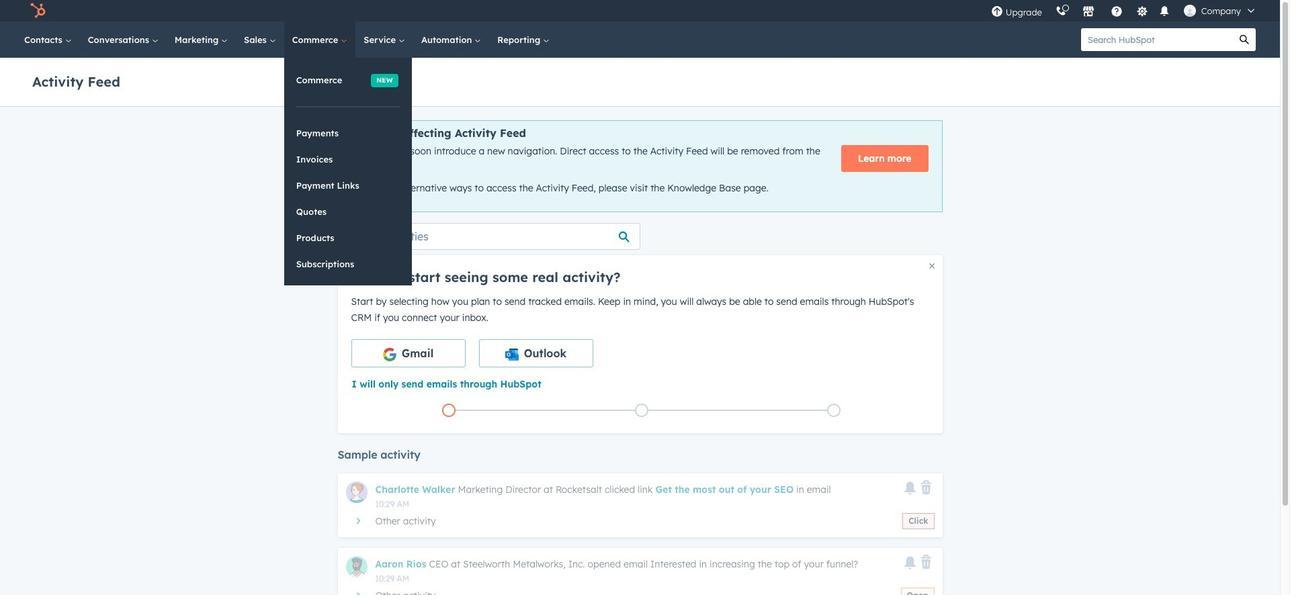 Task type: describe. For each thing, give the bounding box(es) containing it.
Search HubSpot search field
[[1082, 28, 1234, 51]]

close image
[[929, 263, 935, 269]]

onboarding.steps.finalstep.title image
[[831, 408, 838, 415]]

onboarding.steps.sendtrackedemailingmail.title image
[[638, 408, 645, 415]]



Task type: locate. For each thing, give the bounding box(es) containing it.
jacob simon image
[[1184, 5, 1196, 17]]

marketplaces image
[[1083, 6, 1095, 18]]

None checkbox
[[351, 339, 466, 368], [479, 339, 593, 368], [351, 339, 466, 368], [479, 339, 593, 368]]

Search activities search field
[[338, 223, 640, 250]]

list
[[353, 401, 931, 420]]

commerce menu
[[284, 58, 412, 285]]

menu
[[985, 0, 1265, 22]]



Task type: vqa. For each thing, say whether or not it's contained in the screenshot.
'email' link
no



